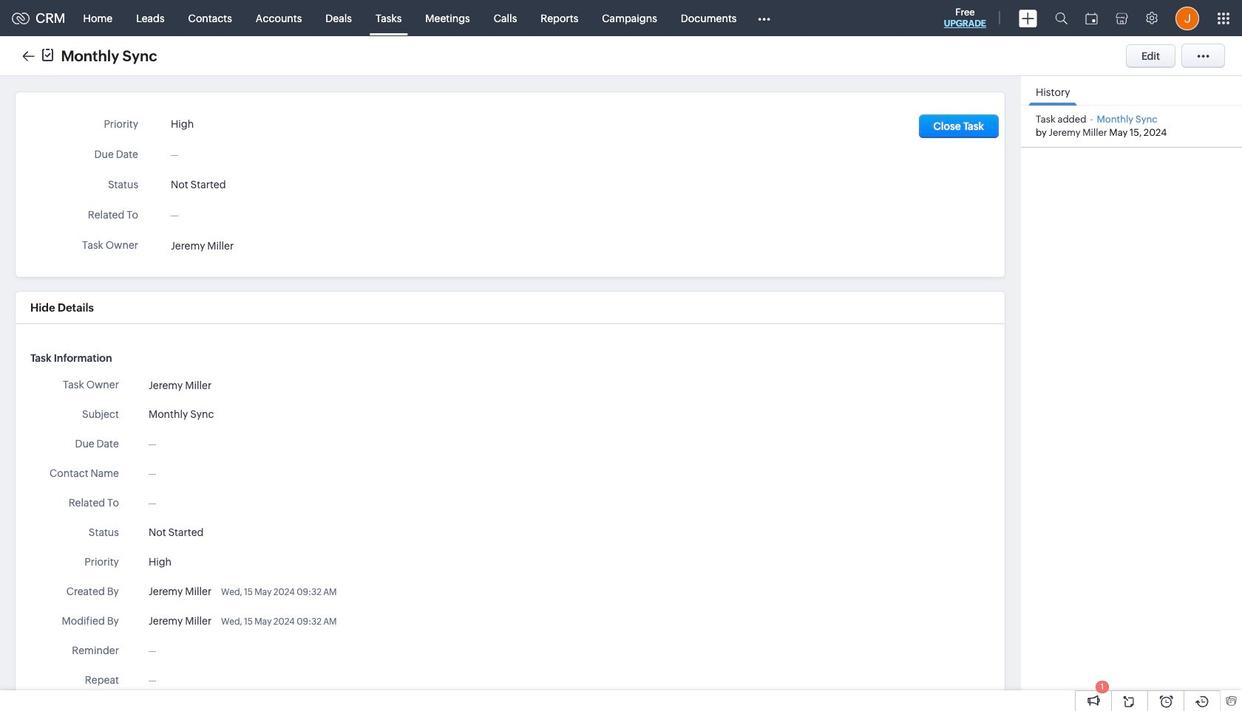 Task type: describe. For each thing, give the bounding box(es) containing it.
create menu element
[[1010, 0, 1046, 36]]

search image
[[1055, 12, 1068, 24]]

calendar image
[[1085, 12, 1098, 24]]

Other Modules field
[[749, 6, 780, 30]]



Task type: vqa. For each thing, say whether or not it's contained in the screenshot.
THE SEARCH element
yes



Task type: locate. For each thing, give the bounding box(es) containing it.
create menu image
[[1019, 9, 1037, 27]]

profile image
[[1176, 6, 1199, 30]]

profile element
[[1167, 0, 1208, 36]]

logo image
[[12, 12, 30, 24]]

search element
[[1046, 0, 1076, 36]]



